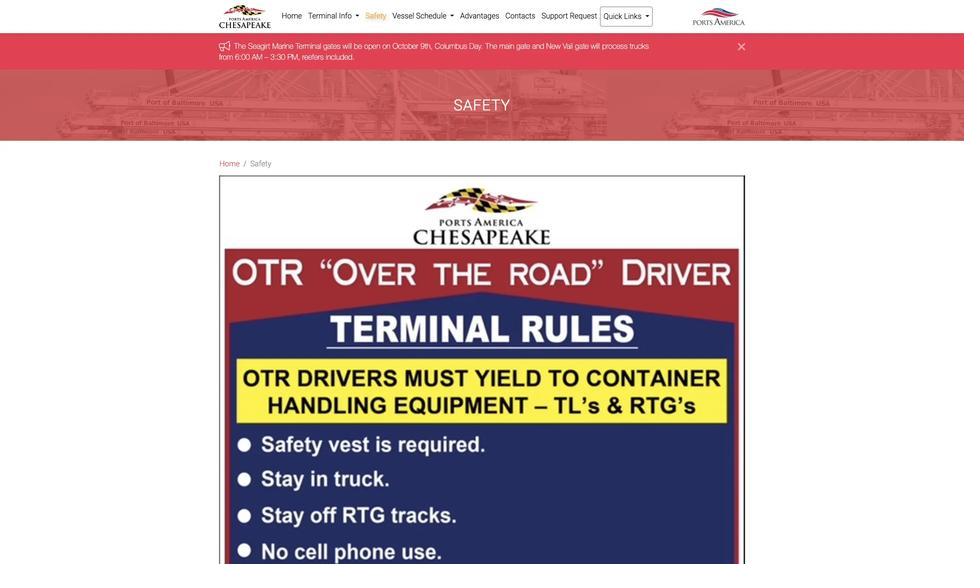 Task type: describe. For each thing, give the bounding box(es) containing it.
1 vertical spatial safety
[[454, 96, 511, 114]]

columbus
[[435, 42, 468, 50]]

close image
[[739, 41, 746, 52]]

on
[[383, 42, 391, 50]]

vessel schedule link
[[390, 7, 457, 26]]

vessel schedule
[[393, 11, 449, 20]]

1 the from the left
[[234, 42, 246, 50]]

1 gate from the left
[[517, 42, 531, 50]]

from
[[219, 53, 233, 61]]

terminal inside the seagirt marine terminal gates will be open on october 9th, columbus day. the main gate and new vail gate will process trucks from 6:00 am – 3:30 pm, reefers included.
[[296, 42, 321, 50]]

included.
[[326, 53, 355, 61]]

and
[[533, 42, 545, 50]]

1 horizontal spatial safety
[[366, 11, 387, 20]]

quick
[[604, 12, 623, 21]]

schedule
[[416, 11, 447, 20]]

open
[[365, 42, 381, 50]]

vail
[[563, 42, 574, 50]]

be
[[354, 42, 362, 50]]

seagirt
[[248, 42, 270, 50]]

marine
[[273, 42, 294, 50]]

gates
[[324, 42, 341, 50]]

process
[[603, 42, 628, 50]]

1 vertical spatial home link
[[220, 159, 240, 170]]

reefers
[[303, 53, 324, 61]]

october
[[393, 42, 419, 50]]

terminal info link
[[305, 7, 363, 26]]

otr driver terminal rules image
[[219, 176, 746, 565]]

pm,
[[288, 53, 300, 61]]

1 horizontal spatial home link
[[279, 7, 305, 26]]

advantages link
[[457, 7, 503, 26]]

the seagirt marine terminal gates will be open on october 9th, columbus day. the main gate and new vail gate will process trucks from 6:00 am – 3:30 pm, reefers included. link
[[219, 42, 649, 61]]

request
[[570, 11, 598, 20]]



Task type: vqa. For each thing, say whether or not it's contained in the screenshot.
'TEU'
no



Task type: locate. For each thing, give the bounding box(es) containing it.
terminal
[[308, 11, 337, 20], [296, 42, 321, 50]]

will
[[343, 42, 352, 50], [591, 42, 601, 50]]

support request
[[542, 11, 598, 20]]

bullhorn image
[[219, 41, 234, 51]]

advantages
[[461, 11, 500, 20]]

quick links link
[[601, 7, 653, 27]]

contacts
[[506, 11, 536, 20]]

2 the from the left
[[486, 42, 498, 50]]

1 horizontal spatial gate
[[576, 42, 589, 50]]

safety
[[366, 11, 387, 20], [454, 96, 511, 114], [251, 159, 271, 168]]

safety link
[[363, 7, 390, 26]]

0 vertical spatial terminal
[[308, 11, 337, 20]]

will left be
[[343, 42, 352, 50]]

gate left and
[[517, 42, 531, 50]]

1 will from the left
[[343, 42, 352, 50]]

–
[[265, 53, 269, 61]]

the
[[234, 42, 246, 50], [486, 42, 498, 50]]

2 horizontal spatial safety
[[454, 96, 511, 114]]

gate right vail
[[576, 42, 589, 50]]

terminal info
[[308, 11, 354, 20]]

1 horizontal spatial the
[[486, 42, 498, 50]]

the seagirt marine terminal gates will be open on october 9th, columbus day. the main gate and new vail gate will process trucks from 6:00 am – 3:30 pm, reefers included. alert
[[0, 33, 965, 70]]

0 vertical spatial home link
[[279, 7, 305, 26]]

the seagirt marine terminal gates will be open on october 9th, columbus day. the main gate and new vail gate will process trucks from 6:00 am – 3:30 pm, reefers included.
[[219, 42, 649, 61]]

2 will from the left
[[591, 42, 601, 50]]

1 horizontal spatial home
[[282, 11, 302, 20]]

0 horizontal spatial will
[[343, 42, 352, 50]]

0 horizontal spatial the
[[234, 42, 246, 50]]

trucks
[[630, 42, 649, 50]]

day.
[[470, 42, 484, 50]]

vessel
[[393, 11, 415, 20]]

home link
[[279, 7, 305, 26], [220, 159, 240, 170]]

2 gate from the left
[[576, 42, 589, 50]]

1 horizontal spatial will
[[591, 42, 601, 50]]

terminal up the reefers
[[296, 42, 321, 50]]

0 vertical spatial safety
[[366, 11, 387, 20]]

am
[[252, 53, 263, 61]]

terminal left info
[[308, 11, 337, 20]]

new
[[547, 42, 561, 50]]

contacts link
[[503, 7, 539, 26]]

0 horizontal spatial home
[[220, 159, 240, 168]]

support
[[542, 11, 568, 20]]

9th,
[[421, 42, 433, 50]]

2 vertical spatial safety
[[251, 159, 271, 168]]

home
[[282, 11, 302, 20], [220, 159, 240, 168]]

will left process
[[591, 42, 601, 50]]

3:30
[[271, 53, 286, 61]]

gate
[[517, 42, 531, 50], [576, 42, 589, 50]]

0 vertical spatial home
[[282, 11, 302, 20]]

0 horizontal spatial gate
[[517, 42, 531, 50]]

0 horizontal spatial home link
[[220, 159, 240, 170]]

1 vertical spatial home
[[220, 159, 240, 168]]

the right day.
[[486, 42, 498, 50]]

main
[[500, 42, 515, 50]]

1 vertical spatial terminal
[[296, 42, 321, 50]]

0 horizontal spatial safety
[[251, 159, 271, 168]]

quick links
[[604, 12, 644, 21]]

the up the 6:00
[[234, 42, 246, 50]]

support request link
[[539, 7, 601, 26]]

6:00
[[235, 53, 250, 61]]

links
[[625, 12, 642, 21]]

info
[[339, 11, 352, 20]]



